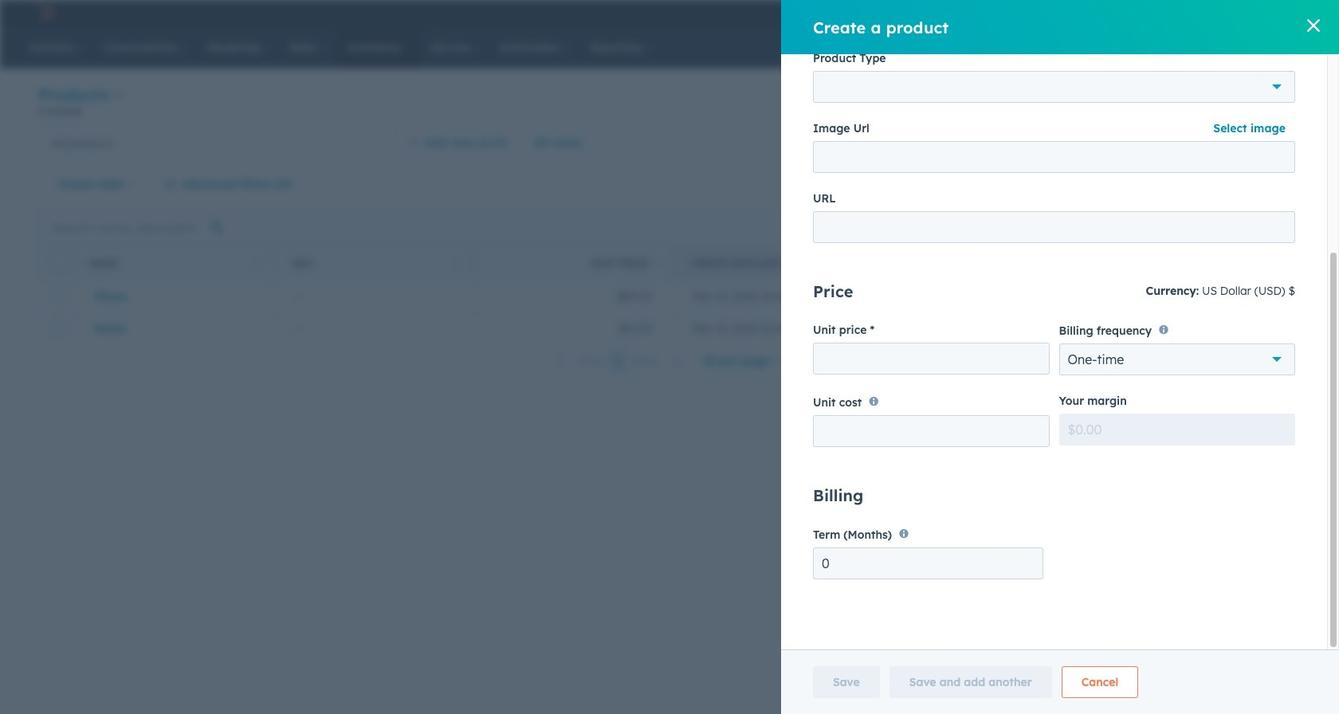 Task type: locate. For each thing, give the bounding box(es) containing it.
None text field
[[813, 343, 1050, 375]]

pagination navigation
[[548, 351, 693, 372]]

Search name, description, or SKU search field
[[42, 213, 236, 242]]

press to sort. image
[[254, 256, 260, 267], [453, 256, 459, 267]]

close image
[[1308, 19, 1320, 32]]

dialog
[[781, 0, 1339, 714]]

2 press to sort. image from the left
[[453, 256, 459, 267]]

banner
[[38, 83, 1301, 127]]

1 press to sort. image from the left
[[254, 256, 260, 267]]

menu
[[988, 0, 1320, 26]]

1 horizontal spatial press to sort. element
[[453, 256, 459, 270]]

1 horizontal spatial press to sort. image
[[453, 256, 459, 267]]

0 horizontal spatial press to sort. image
[[254, 256, 260, 267]]

1 press to sort. element from the left
[[254, 256, 260, 270]]

2 horizontal spatial press to sort. element
[[654, 256, 660, 270]]

None text field
[[813, 548, 1043, 580]]

press to sort. image for first press to sort. element from the left
[[254, 256, 260, 267]]

press to sort. element
[[254, 256, 260, 270], [453, 256, 459, 270], [654, 256, 660, 270]]

press to sort. image
[[654, 256, 660, 267]]

None text field
[[813, 141, 1296, 173], [813, 211, 1296, 243], [1059, 414, 1296, 446], [813, 415, 1050, 447], [813, 141, 1296, 173], [813, 211, 1296, 243], [1059, 414, 1296, 446], [813, 415, 1050, 447]]

0 horizontal spatial press to sort. element
[[254, 256, 260, 270]]



Task type: vqa. For each thing, say whether or not it's contained in the screenshot.
second Link opens in a new window 'image' from the top of the page
no



Task type: describe. For each thing, give the bounding box(es) containing it.
marketplaces image
[[1104, 7, 1119, 22]]

3 press to sort. element from the left
[[654, 256, 660, 270]]

press to sort. image for 2nd press to sort. element from right
[[453, 256, 459, 267]]

john smith image
[[1225, 6, 1239, 20]]

2 press to sort. element from the left
[[453, 256, 459, 270]]

Search HubSpot search field
[[1103, 33, 1284, 61]]



